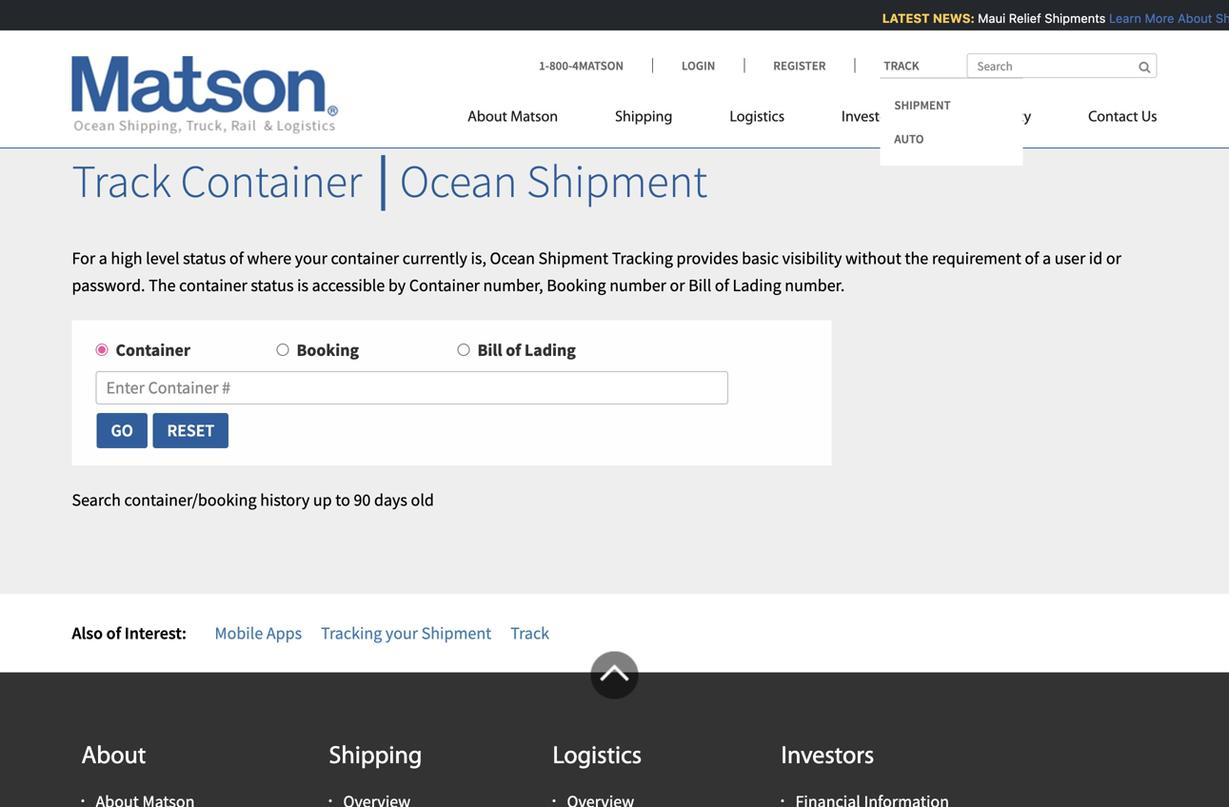 Task type: describe. For each thing, give the bounding box(es) containing it.
1-
[[539, 58, 550, 73]]

blue matson logo with ocean, shipping, truck, rail and logistics written beneath it. image
[[72, 56, 339, 134]]

also of interest:
[[72, 623, 187, 644]]

mobile apps
[[215, 623, 302, 644]]

0 vertical spatial track link
[[855, 58, 919, 73]]

1 horizontal spatial your
[[386, 623, 418, 644]]

track for top track link
[[884, 58, 919, 73]]

also
[[72, 623, 103, 644]]

track for track container │ocean shipment
[[72, 152, 171, 210]]

contact us
[[1089, 110, 1158, 125]]

logistics inside footer
[[553, 745, 642, 770]]

1 vertical spatial bill
[[478, 339, 503, 361]]

of right also
[[106, 623, 121, 644]]

mobile
[[215, 623, 263, 644]]

login
[[682, 58, 715, 73]]

backtop image
[[591, 652, 639, 700]]

Search search field
[[967, 53, 1158, 78]]

shipping inside footer
[[329, 745, 422, 770]]

shi
[[1212, 11, 1229, 25]]

track container │ocean shipment
[[72, 152, 708, 210]]

investors link
[[813, 100, 928, 140]]

community link
[[928, 100, 1060, 140]]

by
[[388, 275, 406, 296]]

logistics link
[[701, 100, 813, 140]]

90
[[354, 490, 371, 511]]

about for about matson
[[468, 110, 507, 125]]

is,
[[471, 247, 487, 269]]

Bill of Lading radio
[[458, 344, 470, 356]]

booking inside for a high level status of where your container currently is, ocean shipment tracking provides basic visibility without the requirement of a user id or password. the container status is accessible by container number, booking number or bill of lading number.
[[547, 275, 606, 296]]

1 vertical spatial status
[[251, 275, 294, 296]]

0 vertical spatial shipment
[[527, 152, 708, 210]]

days
[[374, 490, 408, 511]]

number.
[[785, 275, 845, 296]]

where
[[247, 247, 292, 269]]

currently
[[403, 247, 468, 269]]

contact us link
[[1060, 100, 1158, 140]]

1 vertical spatial investors
[[781, 745, 874, 770]]

accessible
[[312, 275, 385, 296]]

news:
[[929, 11, 971, 25]]

4matson
[[573, 58, 624, 73]]

user
[[1055, 247, 1086, 269]]

1-800-4matson
[[539, 58, 624, 73]]

│ocean
[[371, 152, 518, 210]]

of right bill of lading "option"
[[506, 339, 521, 361]]

relief
[[1005, 11, 1038, 25]]

more
[[1141, 11, 1171, 25]]

1 vertical spatial booking
[[297, 339, 359, 361]]

2 a from the left
[[1043, 247, 1051, 269]]

0 vertical spatial container
[[180, 152, 362, 210]]

2 vertical spatial container
[[116, 339, 191, 361]]

shipment inside for a high level status of where your container currently is, ocean shipment tracking provides basic visibility without the requirement of a user id or password. the container status is accessible by container number, booking number or bill of lading number.
[[539, 247, 609, 269]]

Container radio
[[96, 344, 108, 356]]

2 vertical spatial shipment
[[422, 623, 492, 644]]

number,
[[483, 275, 543, 296]]

of down provides
[[715, 275, 729, 296]]

login link
[[652, 58, 744, 73]]

1 vertical spatial track link
[[511, 623, 550, 644]]

latest
[[879, 11, 926, 25]]



Task type: locate. For each thing, give the bounding box(es) containing it.
800-
[[549, 58, 573, 73]]

0 horizontal spatial your
[[295, 247, 327, 269]]

1 vertical spatial shipment
[[539, 247, 609, 269]]

your inside for a high level status of where your container currently is, ocean shipment tracking provides basic visibility without the requirement of a user id or password. the container status is accessible by container number, booking number or bill of lading number.
[[295, 247, 327, 269]]

lading inside for a high level status of where your container currently is, ocean shipment tracking provides basic visibility without the requirement of a user id or password. the container status is accessible by container number, booking number or bill of lading number.
[[733, 275, 782, 296]]

1 vertical spatial about
[[468, 110, 507, 125]]

shipping inside top menu navigation
[[615, 110, 673, 125]]

container inside for a high level status of where your container currently is, ocean shipment tracking provides basic visibility without the requirement of a user id or password. the container status is accessible by container number, booking number or bill of lading number.
[[409, 275, 480, 296]]

2 vertical spatial track
[[511, 623, 550, 644]]

1 horizontal spatial lading
[[733, 275, 782, 296]]

tracking right apps
[[321, 623, 382, 644]]

matson
[[511, 110, 558, 125]]

1 a from the left
[[99, 247, 107, 269]]

1 vertical spatial tracking
[[321, 623, 382, 644]]

level
[[146, 247, 180, 269]]

tracking your shipment
[[321, 623, 492, 644]]

mobile apps link
[[215, 623, 302, 644]]

1 horizontal spatial track
[[511, 623, 550, 644]]

1 vertical spatial your
[[386, 623, 418, 644]]

2 horizontal spatial track
[[884, 58, 919, 73]]

1 vertical spatial logistics
[[553, 745, 642, 770]]

1 horizontal spatial or
[[1106, 247, 1122, 269]]

None search field
[[967, 53, 1158, 78]]

1 horizontal spatial shipping
[[615, 110, 673, 125]]

footer
[[0, 652, 1229, 808]]

Enter Container # text field
[[96, 372, 729, 405]]

1 vertical spatial or
[[670, 275, 685, 296]]

1 horizontal spatial container
[[331, 247, 399, 269]]

us
[[1142, 110, 1158, 125]]

1 horizontal spatial status
[[251, 275, 294, 296]]

0 horizontal spatial track link
[[511, 623, 550, 644]]

your
[[295, 247, 327, 269], [386, 623, 418, 644]]

interest:
[[125, 623, 187, 644]]

1 vertical spatial lading
[[525, 339, 576, 361]]

0 vertical spatial lading
[[733, 275, 782, 296]]

search container/booking history up to 90 days old
[[72, 490, 434, 511]]

0 horizontal spatial track
[[72, 152, 171, 210]]

search image
[[1139, 61, 1151, 73]]

requirement
[[932, 247, 1022, 269]]

for a high level status of where your container currently is, ocean shipment tracking provides basic visibility without the requirement of a user id or password. the container status is accessible by container number, booking number or bill of lading number.
[[72, 247, 1122, 296]]

lading
[[733, 275, 782, 296], [525, 339, 576, 361]]

1 vertical spatial container
[[179, 275, 247, 296]]

container right container radio
[[116, 339, 191, 361]]

register
[[774, 58, 826, 73]]

password.
[[72, 275, 145, 296]]

0 vertical spatial status
[[183, 247, 226, 269]]

up
[[313, 490, 332, 511]]

is
[[297, 275, 309, 296]]

search
[[72, 490, 121, 511]]

or right id
[[1106, 247, 1122, 269]]

0 vertical spatial container
[[331, 247, 399, 269]]

shipment
[[527, 152, 708, 210], [539, 247, 609, 269], [422, 623, 492, 644]]

container
[[331, 247, 399, 269], [179, 275, 247, 296]]

1 vertical spatial shipping
[[329, 745, 422, 770]]

of left user on the top of the page
[[1025, 247, 1039, 269]]

0 vertical spatial investors
[[842, 110, 899, 125]]

shipping link
[[587, 100, 701, 140]]

bill right bill of lading "option"
[[478, 339, 503, 361]]

footer containing about
[[0, 652, 1229, 808]]

about inside footer
[[81, 745, 146, 770]]

booking right the booking option
[[297, 339, 359, 361]]

shipping
[[615, 110, 673, 125], [329, 745, 422, 770]]

container up accessible
[[331, 247, 399, 269]]

1 horizontal spatial bill
[[689, 275, 712, 296]]

lading down number,
[[525, 339, 576, 361]]

0 vertical spatial tracking
[[612, 247, 673, 269]]

2 vertical spatial about
[[81, 745, 146, 770]]

tracking
[[612, 247, 673, 269], [321, 623, 382, 644]]

tracking up 'number'
[[612, 247, 673, 269]]

1 horizontal spatial tracking
[[612, 247, 673, 269]]

apps
[[267, 623, 302, 644]]

id
[[1089, 247, 1103, 269]]

1 horizontal spatial a
[[1043, 247, 1051, 269]]

0 vertical spatial shipping
[[615, 110, 673, 125]]

status down where
[[251, 275, 294, 296]]

old
[[411, 490, 434, 511]]

history
[[260, 490, 310, 511]]

bill
[[689, 275, 712, 296], [478, 339, 503, 361]]

about
[[1174, 11, 1209, 25], [468, 110, 507, 125], [81, 745, 146, 770]]

0 vertical spatial your
[[295, 247, 327, 269]]

without
[[846, 247, 902, 269]]

about for about
[[81, 745, 146, 770]]

top menu navigation
[[468, 100, 1158, 140]]

latest news: maui relief shipments learn more about shi
[[879, 11, 1229, 25]]

the
[[149, 275, 176, 296]]

a right for
[[99, 247, 107, 269]]

1 vertical spatial container
[[409, 275, 480, 296]]

number
[[610, 275, 667, 296]]

0 vertical spatial about
[[1174, 11, 1209, 25]]

0 vertical spatial or
[[1106, 247, 1122, 269]]

track
[[884, 58, 919, 73], [72, 152, 171, 210], [511, 623, 550, 644]]

the
[[905, 247, 929, 269]]

logistics inside top menu navigation
[[730, 110, 785, 125]]

1 vertical spatial track
[[72, 152, 171, 210]]

status
[[183, 247, 226, 269], [251, 275, 294, 296]]

logistics down the register link
[[730, 110, 785, 125]]

0 horizontal spatial about
[[81, 745, 146, 770]]

learn
[[1105, 11, 1138, 25]]

or
[[1106, 247, 1122, 269], [670, 275, 685, 296]]

1 horizontal spatial about
[[468, 110, 507, 125]]

booking
[[547, 275, 606, 296], [297, 339, 359, 361]]

0 horizontal spatial a
[[99, 247, 107, 269]]

register link
[[744, 58, 855, 73]]

track link
[[855, 58, 919, 73], [511, 623, 550, 644]]

community
[[956, 110, 1032, 125]]

0 horizontal spatial logistics
[[553, 745, 642, 770]]

of
[[229, 247, 244, 269], [1025, 247, 1039, 269], [715, 275, 729, 296], [506, 339, 521, 361], [106, 623, 121, 644]]

or right 'number'
[[670, 275, 685, 296]]

a left user on the top of the page
[[1043, 247, 1051, 269]]

0 horizontal spatial or
[[670, 275, 685, 296]]

track for the bottommost track link
[[511, 623, 550, 644]]

0 vertical spatial booking
[[547, 275, 606, 296]]

0 vertical spatial track
[[884, 58, 919, 73]]

0 horizontal spatial container
[[179, 275, 247, 296]]

container
[[180, 152, 362, 210], [409, 275, 480, 296], [116, 339, 191, 361]]

maui
[[974, 11, 1002, 25]]

learn more about shi link
[[1105, 11, 1229, 25]]

investors inside top menu navigation
[[842, 110, 899, 125]]

1 horizontal spatial logistics
[[730, 110, 785, 125]]

0 horizontal spatial shipping
[[329, 745, 422, 770]]

contact
[[1089, 110, 1139, 125]]

1 horizontal spatial booking
[[547, 275, 606, 296]]

ocean
[[490, 247, 535, 269]]

bill of lading
[[478, 339, 576, 361]]

logistics
[[730, 110, 785, 125], [553, 745, 642, 770]]

bill down provides
[[689, 275, 712, 296]]

0 horizontal spatial booking
[[297, 339, 359, 361]]

2 horizontal spatial about
[[1174, 11, 1209, 25]]

0 horizontal spatial tracking
[[321, 623, 382, 644]]

0 vertical spatial logistics
[[730, 110, 785, 125]]

about inside top menu navigation
[[468, 110, 507, 125]]

provides
[[677, 247, 739, 269]]

shipments
[[1041, 11, 1102, 25]]

of left where
[[229, 247, 244, 269]]

tracking your shipment link
[[321, 623, 492, 644]]

container up where
[[180, 152, 362, 210]]

container right the
[[179, 275, 247, 296]]

0 horizontal spatial lading
[[525, 339, 576, 361]]

status right level
[[183, 247, 226, 269]]

container/booking
[[124, 490, 257, 511]]

lading down basic
[[733, 275, 782, 296]]

container down currently
[[409, 275, 480, 296]]

None button
[[96, 412, 149, 450], [152, 412, 230, 450], [96, 412, 149, 450], [152, 412, 230, 450]]

about matson link
[[468, 100, 587, 140]]

tracking inside for a high level status of where your container currently is, ocean shipment tracking provides basic visibility without the requirement of a user id or password. the container status is accessible by container number, booking number or bill of lading number.
[[612, 247, 673, 269]]

investors
[[842, 110, 899, 125], [781, 745, 874, 770]]

0 horizontal spatial bill
[[478, 339, 503, 361]]

visibility
[[783, 247, 842, 269]]

1-800-4matson link
[[539, 58, 652, 73]]

1 horizontal spatial track link
[[855, 58, 919, 73]]

bill inside for a high level status of where your container currently is, ocean shipment tracking provides basic visibility without the requirement of a user id or password. the container status is accessible by container number, booking number or bill of lading number.
[[689, 275, 712, 296]]

Booking radio
[[277, 344, 289, 356]]

for
[[72, 247, 95, 269]]

high
[[111, 247, 142, 269]]

0 vertical spatial bill
[[689, 275, 712, 296]]

0 horizontal spatial status
[[183, 247, 226, 269]]

about matson
[[468, 110, 558, 125]]

booking left 'number'
[[547, 275, 606, 296]]

logistics down backtop image
[[553, 745, 642, 770]]

basic
[[742, 247, 779, 269]]

a
[[99, 247, 107, 269], [1043, 247, 1051, 269]]

to
[[335, 490, 350, 511]]



Task type: vqa. For each thing, say whether or not it's contained in the screenshot.
'Loans'
no



